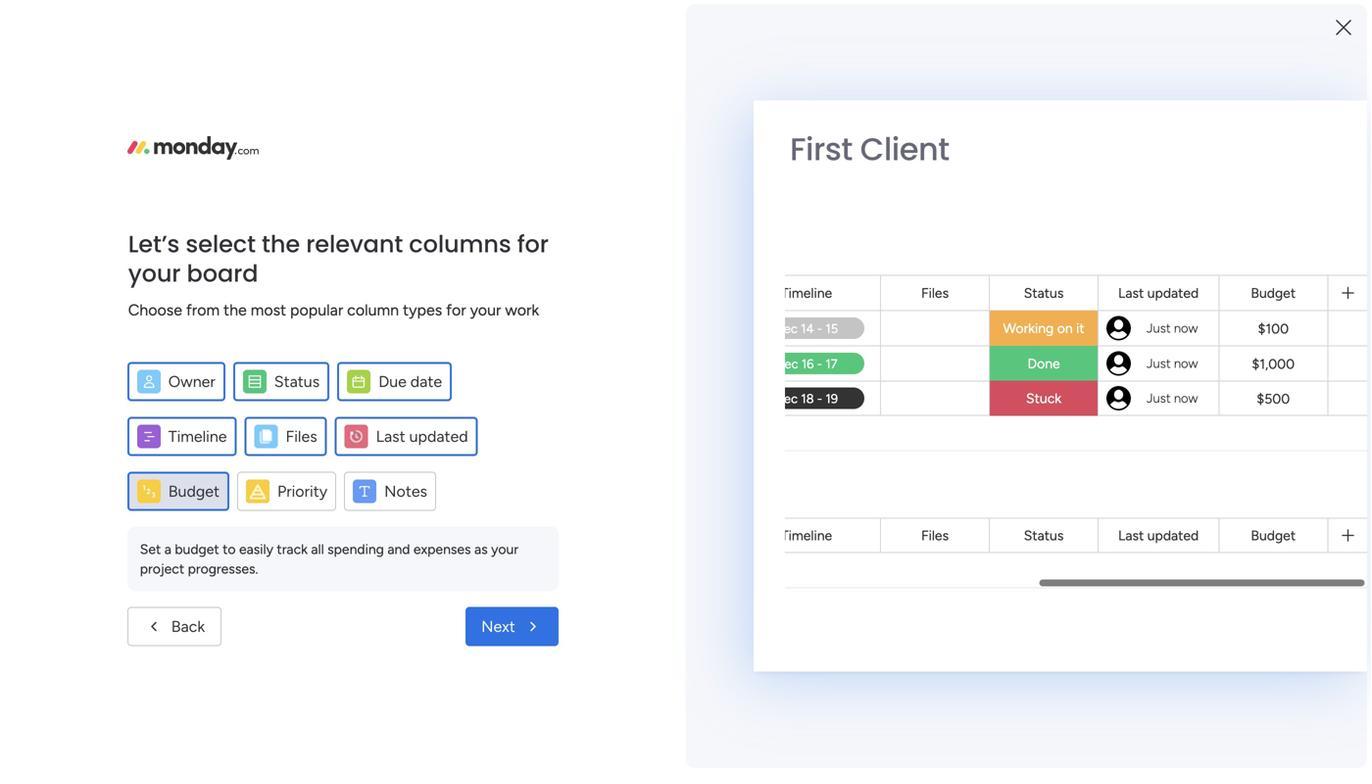 Task type: locate. For each thing, give the bounding box(es) containing it.
status inside button
[[274, 373, 320, 391]]

help
[[1222, 722, 1257, 743]]

install our mobile app
[[1097, 307, 1243, 325]]

0 horizontal spatial work
[[352, 391, 382, 408]]

work inside main workspace work management
[[419, 620, 451, 638]]

1 vertical spatial lottie animation element
[[0, 574, 250, 772]]

mobile
[[1167, 307, 1212, 325]]

last updated up our
[[1119, 285, 1199, 301]]

management up the work management > main workspace
[[412, 359, 507, 378]]

1 horizontal spatial management
[[412, 359, 507, 378]]

0 horizontal spatial the
[[224, 301, 247, 320]]

workspace right > at the bottom left
[[514, 391, 580, 408]]

1 vertical spatial main
[[481, 391, 511, 408]]

your
[[128, 257, 181, 290], [470, 301, 501, 320], [491, 541, 519, 558], [1105, 577, 1136, 595]]

for
[[517, 228, 549, 261], [446, 301, 466, 320]]

1 vertical spatial management
[[412, 359, 507, 378]]

option
[[0, 234, 250, 238]]

updated down the work management > main workspace
[[409, 427, 468, 446]]

last up update feed (inbox)
[[376, 427, 405, 446]]

work management > main workspace
[[352, 391, 580, 408]]

undefined column icon image for files
[[254, 425, 278, 448]]

status up boost
[[1024, 527, 1064, 544]]

workspace inside button
[[83, 156, 161, 174]]

project management
[[46, 244, 175, 260], [356, 359, 507, 378]]

noah lott image
[[1317, 8, 1348, 39]]

the right select
[[262, 228, 300, 261]]

1 vertical spatial last
[[376, 427, 405, 446]]

management
[[385, 391, 466, 408], [455, 620, 541, 638]]

quick
[[1233, 75, 1274, 93]]

1 vertical spatial project
[[356, 359, 408, 378]]

for right 'columns' on the top
[[517, 228, 549, 261]]

quick search
[[1233, 75, 1326, 93]]

0 vertical spatial status
[[1024, 285, 1064, 301]]

2 vertical spatial work
[[419, 620, 451, 638]]

our
[[1139, 307, 1164, 325]]

templates image image
[[1066, 423, 1324, 559]]

main inside button
[[45, 156, 79, 174]]

public board image
[[327, 358, 349, 379]]

your right as
[[491, 541, 519, 558]]

from
[[186, 301, 220, 320]]

0 vertical spatial main
[[45, 156, 79, 174]]

1 vertical spatial status
[[274, 373, 320, 391]]

your right types
[[470, 301, 501, 320]]

last updated inside button
[[376, 427, 468, 446]]

give feedback
[[1120, 64, 1181, 103]]

0 horizontal spatial project
[[46, 244, 90, 260]]

0 vertical spatial project
[[46, 244, 90, 260]]

for inside let's select the relevant columns for your board
[[517, 228, 549, 261]]

logo image
[[127, 136, 259, 160]]

project management list box
[[0, 231, 250, 533]]

the
[[262, 228, 300, 261], [224, 301, 247, 320]]

workspace
[[83, 156, 161, 174], [514, 391, 580, 408], [438, 593, 523, 614]]

(inbox)
[[435, 468, 494, 489]]

last
[[1119, 285, 1144, 301], [376, 427, 405, 446], [1119, 527, 1144, 544]]

work down 'columns' on the top
[[505, 301, 539, 320]]

first client
[[790, 127, 950, 171]]

0 vertical spatial last updated
[[1119, 285, 1199, 301]]

files
[[922, 285, 949, 301], [286, 427, 317, 446], [922, 527, 949, 544]]

let's select the relevant columns for your board
[[128, 228, 549, 290]]

project inside 'list box'
[[46, 244, 90, 260]]

first
[[790, 127, 853, 171]]

the right from
[[224, 301, 247, 320]]

update
[[330, 468, 390, 489]]

lottie animation element
[[626, 47, 1176, 122], [0, 574, 250, 772]]

budget down timeline button
[[168, 482, 220, 501]]

get
[[1105, 707, 1129, 725]]

status left the complete
[[1024, 285, 1064, 301]]

1 horizontal spatial project management
[[356, 359, 507, 378]]

2 vertical spatial last
[[1119, 527, 1144, 544]]

budget
[[1251, 285, 1296, 301], [168, 482, 220, 501], [1251, 527, 1296, 544]]

main for main workspace work management
[[396, 593, 434, 614]]

work right component image
[[352, 391, 382, 408]]

0 vertical spatial lottie animation element
[[626, 47, 1176, 122]]

1 vertical spatial management
[[455, 620, 541, 638]]

(0/1)
[[1241, 257, 1273, 275]]

1 vertical spatial the
[[224, 301, 247, 320]]

&
[[1091, 707, 1101, 725]]

main for main workspace
[[45, 156, 79, 174]]

undefined column icon image inside files button
[[254, 425, 278, 448]]

1 vertical spatial timeline
[[168, 427, 227, 446]]

1 vertical spatial files
[[286, 427, 317, 446]]

updated
[[1148, 285, 1199, 301], [409, 427, 468, 446], [1148, 527, 1199, 544]]

set a budget to easily track all spending and expenses as your project progresses.
[[140, 541, 519, 577]]

budget up 'minutes'
[[1251, 527, 1296, 544]]

app
[[1215, 307, 1243, 325]]

learn & get inspired
[[1048, 707, 1189, 725]]

1 horizontal spatial for
[[517, 228, 549, 261]]

project management up the work management > main workspace
[[356, 359, 507, 378]]

undefined column icon image up update on the left bottom of page
[[345, 425, 368, 448]]

your up made
[[1105, 577, 1136, 595]]

the for relevant
[[262, 228, 300, 261]]

workspace for main workspace work management
[[438, 593, 523, 614]]

0 horizontal spatial for
[[446, 301, 466, 320]]

project right public board image
[[356, 359, 408, 378]]

close my workspaces image
[[303, 533, 326, 557]]

1 horizontal spatial project
[[356, 359, 408, 378]]

2 vertical spatial workspace
[[438, 593, 523, 614]]

0 horizontal spatial management
[[94, 244, 175, 260]]

your up choose
[[128, 257, 181, 290]]

workspace for main workspace
[[83, 156, 161, 174]]

types
[[403, 301, 442, 320]]

project
[[46, 244, 90, 260], [356, 359, 408, 378]]

1 vertical spatial last updated
[[376, 427, 468, 446]]

feedback
[[1120, 86, 1181, 103]]

invite team members (0/1) complete profile
[[1097, 257, 1273, 300]]

last updated up feed
[[376, 427, 468, 446]]

easily
[[239, 541, 273, 558]]

last updated up the workflow
[[1119, 527, 1199, 544]]

1 horizontal spatial the
[[262, 228, 300, 261]]

1 vertical spatial project management
[[356, 359, 507, 378]]

0 horizontal spatial main
[[45, 156, 79, 174]]

main inside main workspace work management
[[396, 593, 434, 614]]

inspired
[[1133, 707, 1189, 725]]

open update feed (inbox) image
[[303, 467, 326, 490]]

progresses.
[[188, 561, 258, 577]]

made
[[1106, 600, 1145, 619]]

undefined column icon image inside priority button
[[246, 480, 270, 503]]

budget inside button
[[168, 482, 220, 501]]

work left next
[[419, 620, 451, 638]]

your inside let's select the relevant columns for your board
[[128, 257, 181, 290]]

last up install
[[1119, 285, 1144, 301]]

1 horizontal spatial work
[[419, 620, 451, 638]]

main
[[45, 156, 79, 174], [481, 391, 511, 408], [396, 593, 434, 614]]

management inside main workspace work management
[[455, 620, 541, 638]]

workspace image
[[335, 592, 382, 639]]

1 vertical spatial updated
[[409, 427, 468, 446]]

management up choose
[[94, 244, 175, 260]]

columns
[[409, 228, 511, 261]]

undefined column icon image left priority
[[246, 480, 270, 503]]

workspace up let's
[[83, 156, 161, 174]]

0 vertical spatial management
[[94, 244, 175, 260]]

1 vertical spatial budget
[[168, 482, 220, 501]]

undefined column icon image inside last updated button
[[345, 425, 368, 448]]

budget button
[[127, 472, 229, 511]]

0 vertical spatial for
[[517, 228, 549, 261]]

notes
[[384, 482, 427, 501]]

timeline
[[781, 285, 833, 301], [168, 427, 227, 446], [781, 527, 833, 544]]

due
[[379, 373, 407, 391]]

undefined column icon image
[[254, 425, 278, 448], [345, 425, 368, 448], [246, 480, 270, 503]]

complete profile link
[[1097, 280, 1342, 302]]

2 vertical spatial status
[[1024, 527, 1064, 544]]

last updated
[[1119, 285, 1199, 301], [376, 427, 468, 446], [1119, 527, 1199, 544]]

2 horizontal spatial work
[[505, 301, 539, 320]]

2 vertical spatial main
[[396, 593, 434, 614]]

project management up choose
[[46, 244, 175, 260]]

lottie animation image
[[0, 574, 250, 772]]

updated up the workflow
[[1148, 527, 1199, 544]]

status left component image
[[274, 373, 320, 391]]

in
[[1208, 577, 1220, 595]]

0 horizontal spatial project management
[[46, 244, 175, 260]]

priority
[[277, 482, 328, 501]]

2 vertical spatial last updated
[[1119, 527, 1199, 544]]

relevant
[[306, 228, 403, 261]]

to
[[223, 541, 236, 558]]

ready-
[[1060, 600, 1106, 619]]

learn
[[1048, 707, 1087, 725]]

last up the workflow
[[1119, 527, 1144, 544]]

workspace inside main workspace work management
[[438, 593, 523, 614]]

v2 user feedback image
[[1098, 73, 1112, 95]]

updated up install our mobile app
[[1148, 285, 1199, 301]]

project left let's
[[46, 244, 90, 260]]

1 horizontal spatial main
[[396, 593, 434, 614]]

your inside set a budget to easily track all spending and expenses as your project progresses.
[[491, 541, 519, 558]]

the inside let's select the relevant columns for your board
[[262, 228, 300, 261]]

undefined column icon image down status button
[[254, 425, 278, 448]]

0 vertical spatial the
[[262, 228, 300, 261]]

0 vertical spatial project management
[[46, 244, 175, 260]]

for right types
[[446, 301, 466, 320]]

workspace up next
[[438, 593, 523, 614]]

0 vertical spatial workspace
[[83, 156, 161, 174]]

2 vertical spatial updated
[[1148, 527, 1199, 544]]

status
[[1024, 285, 1064, 301], [274, 373, 320, 391], [1024, 527, 1064, 544]]

budget down (0/1)
[[1251, 285, 1296, 301]]

let's
[[128, 228, 180, 261]]



Task type: vqa. For each thing, say whether or not it's contained in the screenshot.
bottom Date field
no



Task type: describe. For each thing, give the bounding box(es) containing it.
boost your workflow in minutes with ready-made templates
[[1060, 577, 1315, 619]]

owner
[[168, 373, 215, 391]]

update feed (inbox)
[[330, 468, 494, 489]]

with
[[1284, 577, 1315, 595]]

notes button
[[344, 472, 436, 511]]

2 horizontal spatial main
[[481, 391, 511, 408]]

spending
[[328, 541, 384, 558]]

next button
[[466, 607, 559, 647]]

0 vertical spatial budget
[[1251, 285, 1296, 301]]

track
[[277, 541, 308, 558]]

most
[[251, 301, 286, 320]]

main workspace
[[45, 156, 161, 174]]

install
[[1097, 307, 1136, 325]]

files inside button
[[286, 427, 317, 446]]

back button
[[127, 607, 222, 647]]

the for most
[[224, 301, 247, 320]]

2 vertical spatial budget
[[1251, 527, 1296, 544]]

management inside 'list box'
[[94, 244, 175, 260]]

boost
[[1060, 577, 1101, 595]]

my
[[330, 534, 356, 555]]

1 horizontal spatial lottie animation element
[[626, 47, 1176, 122]]

select
[[186, 228, 256, 261]]

board
[[187, 257, 258, 290]]

members
[[1176, 257, 1238, 275]]

0 vertical spatial work
[[505, 301, 539, 320]]

all
[[311, 541, 324, 558]]

date
[[411, 373, 442, 391]]

workflow
[[1140, 577, 1204, 595]]

help button
[[1205, 717, 1273, 749]]

component image
[[327, 389, 345, 406]]

last inside button
[[376, 427, 405, 446]]

1 vertical spatial work
[[352, 391, 382, 408]]

client
[[860, 127, 950, 171]]

budget
[[175, 541, 219, 558]]

2 vertical spatial timeline
[[781, 527, 833, 544]]

search
[[1278, 75, 1326, 93]]

0 vertical spatial files
[[922, 285, 949, 301]]

getting started element
[[1048, 743, 1342, 772]]

next
[[481, 618, 515, 636]]

feed
[[394, 468, 431, 489]]

complete
[[1097, 282, 1162, 300]]

expenses
[[414, 541, 471, 558]]

due date
[[379, 373, 442, 391]]

0 vertical spatial last
[[1119, 285, 1144, 301]]

and
[[388, 541, 410, 558]]

owner button
[[127, 362, 225, 401]]

0 horizontal spatial lottie animation element
[[0, 574, 250, 772]]

circle o image
[[1077, 309, 1090, 324]]

give
[[1120, 64, 1150, 81]]

main workspace work management
[[396, 593, 541, 638]]

your inside boost your workflow in minutes with ready-made templates
[[1105, 577, 1136, 595]]

undefined column icon image for last updated
[[345, 425, 368, 448]]

updated inside button
[[409, 427, 468, 446]]

install our mobile app link
[[1077, 305, 1342, 327]]

2 vertical spatial files
[[922, 527, 949, 544]]

priority button
[[237, 472, 336, 511]]

due date button
[[337, 362, 452, 401]]

my workspaces
[[330, 534, 457, 555]]

choose from the most popular column types for your work
[[128, 301, 539, 320]]

main workspace button
[[14, 149, 195, 182]]

a
[[164, 541, 171, 558]]

last updated button
[[335, 417, 478, 456]]

choose
[[128, 301, 182, 320]]

0 vertical spatial management
[[385, 391, 466, 408]]

files button
[[245, 417, 327, 456]]

templates
[[1149, 600, 1219, 619]]

quick search button
[[1201, 64, 1342, 103]]

0 vertical spatial updated
[[1148, 285, 1199, 301]]

invite team members (0/1) link
[[1097, 255, 1342, 277]]

v2 bolt switch image
[[1217, 73, 1228, 95]]

project
[[140, 561, 184, 577]]

0 vertical spatial timeline
[[781, 285, 833, 301]]

>
[[469, 391, 478, 408]]

undefined column icon image for priority
[[246, 480, 270, 503]]

1 vertical spatial workspace
[[514, 391, 580, 408]]

set
[[140, 541, 161, 558]]

team
[[1137, 257, 1173, 275]]

workspaces
[[360, 534, 457, 555]]

popular
[[290, 301, 343, 320]]

status button
[[233, 362, 330, 401]]

as
[[474, 541, 488, 558]]

minutes
[[1224, 577, 1281, 595]]

timeline button
[[127, 417, 237, 456]]

project management inside 'list box'
[[46, 244, 175, 260]]

1 vertical spatial for
[[446, 301, 466, 320]]

profile
[[1166, 282, 1208, 300]]

back
[[171, 618, 205, 636]]

column
[[347, 301, 399, 320]]

invite
[[1097, 257, 1134, 275]]

timeline inside button
[[168, 427, 227, 446]]



